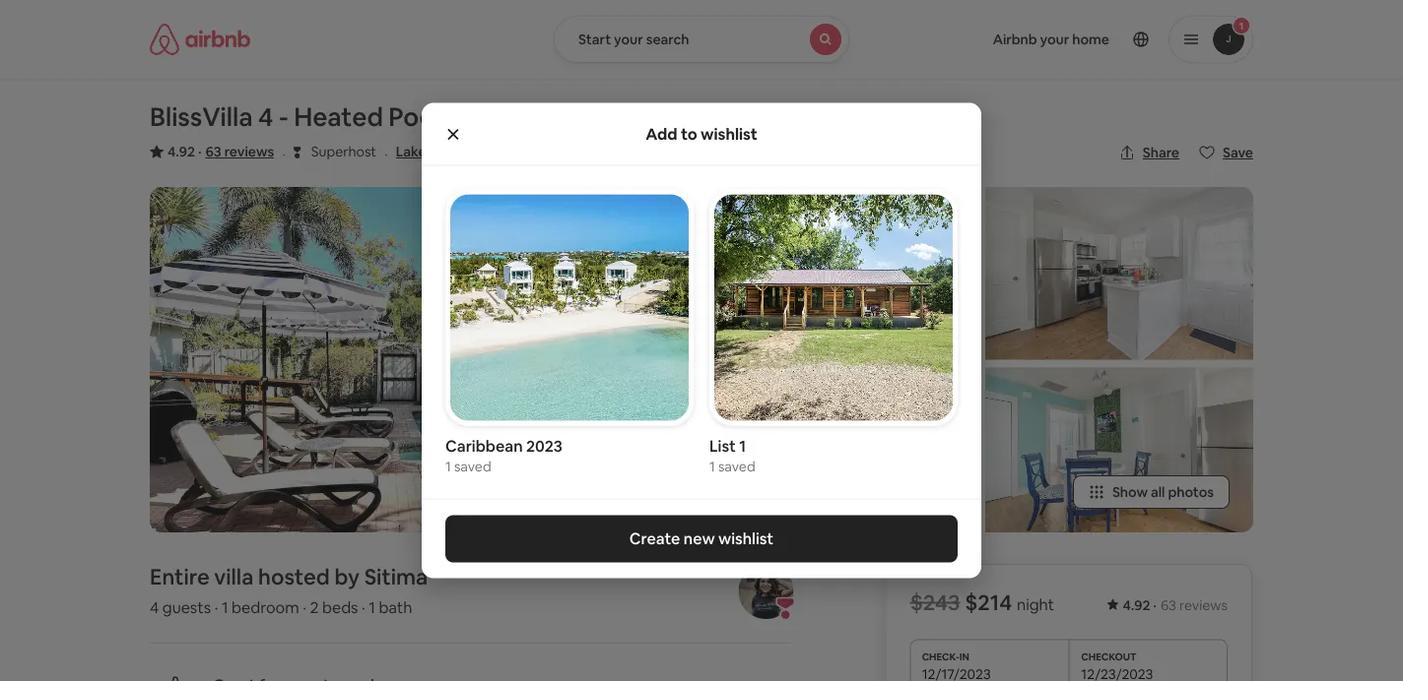 Task type: vqa. For each thing, say whether or not it's contained in the screenshot.
Wishlist for List 1, 1 saved group
yes



Task type: describe. For each thing, give the bounding box(es) containing it.
0 horizontal spatial reviews
[[224, 143, 274, 161]]

villa
[[214, 563, 254, 591]]

blissvilla 4 - heated pool | walk to beach & food
[[150, 101, 720, 134]]

beds
[[322, 598, 358, 618]]

list
[[710, 436, 736, 457]]

0 vertical spatial 63
[[205, 143, 221, 161]]

1 vertical spatial 4.92 · 63 reviews
[[1123, 597, 1228, 615]]

hosted
[[258, 563, 330, 591]]

entire villa hosted by sitima 4 guests · 1 bedroom · 2 beds · 1 bath
[[150, 563, 428, 618]]

states
[[575, 143, 616, 161]]

caribbean
[[445, 436, 523, 457]]

add to wishlist dialog
[[422, 103, 982, 579]]

$214
[[965, 589, 1012, 618]]

entire
[[150, 563, 210, 591]]

food
[[659, 101, 720, 134]]

wishlist for create new wishlist
[[718, 529, 774, 549]]

night
[[1017, 595, 1054, 616]]

to inside 'add to wishlist' dialog
[[681, 124, 697, 144]]

$243 $214 night
[[910, 589, 1054, 618]]

show all photos
[[1113, 484, 1214, 502]]

saved for caribbean
[[454, 458, 491, 475]]

&
[[636, 101, 653, 134]]

bliss villa tropical courtyard and heated pool image
[[710, 187, 978, 360]]

1 inside caribbean 2023 1 saved
[[445, 458, 451, 475]]

guests
[[162, 598, 211, 618]]

0 horizontal spatial 4.92
[[168, 143, 195, 161]]

|
[[447, 101, 453, 134]]

1 right list
[[739, 436, 746, 457]]

󰀃
[[294, 142, 301, 161]]

wishlist for list 1, 1 saved group
[[710, 190, 958, 475]]

-
[[279, 101, 288, 134]]

new
[[684, 529, 715, 549]]

0 vertical spatial 4.92 · 63 reviews
[[168, 143, 274, 161]]

Start your search search field
[[554, 16, 849, 63]]

create
[[630, 529, 680, 549]]

create new wishlist
[[630, 529, 774, 549]]

start your search button
[[554, 16, 849, 63]]

lake worth, florida, united states button
[[396, 140, 616, 164]]

heated
[[294, 101, 383, 134]]

1 left bath
[[369, 598, 375, 618]]

0 vertical spatial 4
[[258, 101, 273, 134]]

create new wishlist button
[[445, 516, 958, 563]]

share
[[1143, 144, 1180, 162]]

bath
[[379, 598, 412, 618]]

heated pool with lounge chairs image
[[150, 187, 702, 533]]

beach
[[556, 101, 630, 134]]

united
[[528, 143, 572, 161]]

show
[[1113, 484, 1148, 502]]

0 horizontal spatial to
[[524, 101, 550, 134]]

save
[[1223, 144, 1253, 162]]

1 vertical spatial 63
[[1161, 597, 1177, 615]]

lake
[[396, 143, 426, 161]]

1 vertical spatial reviews
[[1180, 597, 1228, 615]]

superhost
[[311, 143, 377, 161]]

bliss villa 4 dining area image
[[985, 368, 1253, 533]]

1 horizontal spatial 4.92
[[1123, 597, 1150, 615]]

start
[[578, 31, 611, 48]]



Task type: locate. For each thing, give the bounding box(es) containing it.
4.92 · 63 reviews
[[168, 143, 274, 161], [1123, 597, 1228, 615]]

sitima is a superhost. learn more about sitima. image
[[738, 565, 794, 620], [738, 565, 794, 620]]

4 left "-"
[[258, 101, 273, 134]]

0 vertical spatial wishlist
[[701, 124, 757, 144]]

4 left guests
[[150, 598, 159, 618]]

63
[[205, 143, 221, 161], [1161, 597, 1177, 615]]

0 vertical spatial reviews
[[224, 143, 274, 161]]

saved inside list 1 1 saved
[[718, 458, 755, 475]]

1 horizontal spatial 63
[[1161, 597, 1177, 615]]

saved for list
[[718, 458, 755, 475]]

0 vertical spatial 4.92
[[168, 143, 195, 161]]

blissvilla
[[150, 101, 253, 134]]

profile element
[[873, 0, 1253, 79]]

1 horizontal spatial 4.92 · 63 reviews
[[1123, 597, 1228, 615]]

wishlist right the add
[[701, 124, 757, 144]]

search
[[646, 31, 689, 48]]

0 horizontal spatial 63
[[205, 143, 221, 161]]

1 horizontal spatial reviews
[[1180, 597, 1228, 615]]

your
[[614, 31, 643, 48]]

wishlist
[[701, 124, 757, 144], [718, 529, 774, 549]]

1
[[739, 436, 746, 457], [445, 458, 451, 475], [710, 458, 715, 475], [222, 598, 228, 618], [369, 598, 375, 618]]

4
[[258, 101, 273, 134], [150, 598, 159, 618]]

pool
[[389, 101, 441, 134]]

2 saved from the left
[[718, 458, 755, 475]]

save button
[[1191, 136, 1261, 169]]

1 horizontal spatial 4
[[258, 101, 273, 134]]

0 horizontal spatial 4
[[150, 598, 159, 618]]

1 vertical spatial 4.92
[[1123, 597, 1150, 615]]

1 saved from the left
[[454, 458, 491, 475]]

all
[[1151, 484, 1165, 502]]

photos
[[1168, 484, 1214, 502]]

walk
[[459, 101, 518, 134]]

wishlist for add to wishlist
[[701, 124, 757, 144]]

1 horizontal spatial to
[[681, 124, 697, 144]]

63 reviews button
[[205, 142, 274, 162]]

saved inside caribbean 2023 1 saved
[[454, 458, 491, 475]]

saved
[[454, 458, 491, 475], [718, 458, 755, 475]]

add
[[646, 124, 678, 144]]

1 down list
[[710, 458, 715, 475]]

· lake worth, florida, united states
[[384, 143, 616, 164]]

start your search
[[578, 31, 689, 48]]

0 horizontal spatial 4.92 · 63 reviews
[[168, 143, 274, 161]]

to up united
[[524, 101, 550, 134]]

florida,
[[477, 143, 525, 161]]

0 horizontal spatial saved
[[454, 458, 491, 475]]

· inside · lake worth, florida, united states
[[384, 143, 388, 164]]

caribbean 2023 1 saved
[[445, 436, 563, 475]]

4.92
[[168, 143, 195, 161], [1123, 597, 1150, 615]]

1 down caribbean
[[445, 458, 451, 475]]

wishlist right "new"
[[718, 529, 774, 549]]

list 1 1 saved
[[710, 436, 755, 475]]

$243
[[910, 589, 960, 618]]

1 vertical spatial wishlist
[[718, 529, 774, 549]]

saved down list
[[718, 458, 755, 475]]

wishlist for caribbean 2023, 1 saved group
[[445, 190, 694, 475]]

wishlist inside button
[[718, 529, 774, 549]]

·
[[198, 143, 201, 161], [282, 143, 286, 164], [384, 143, 388, 164], [1153, 597, 1157, 615], [214, 598, 218, 618], [303, 598, 306, 618], [362, 598, 365, 618]]

1 horizontal spatial saved
[[718, 458, 755, 475]]

bliss villa 4 full kitchen image
[[985, 187, 1253, 360]]

to right the add
[[681, 124, 697, 144]]

1 down villa
[[222, 598, 228, 618]]

show all photos button
[[1073, 476, 1230, 510]]

bliss villa 4 open concept living room image
[[710, 368, 978, 533]]

bedroom
[[232, 598, 299, 618]]

saved down caribbean
[[454, 458, 491, 475]]

4 inside 'entire villa hosted by sitima 4 guests · 1 bedroom · 2 beds · 1 bath'
[[150, 598, 159, 618]]

reviews
[[224, 143, 274, 161], [1180, 597, 1228, 615]]

add to wishlist
[[646, 124, 757, 144]]

to
[[524, 101, 550, 134], [681, 124, 697, 144]]

worth,
[[429, 143, 474, 161]]

2023
[[526, 436, 563, 457]]

1 vertical spatial 4
[[150, 598, 159, 618]]

share button
[[1111, 136, 1187, 169]]

2
[[310, 598, 319, 618]]

by sitima
[[335, 563, 428, 591]]



